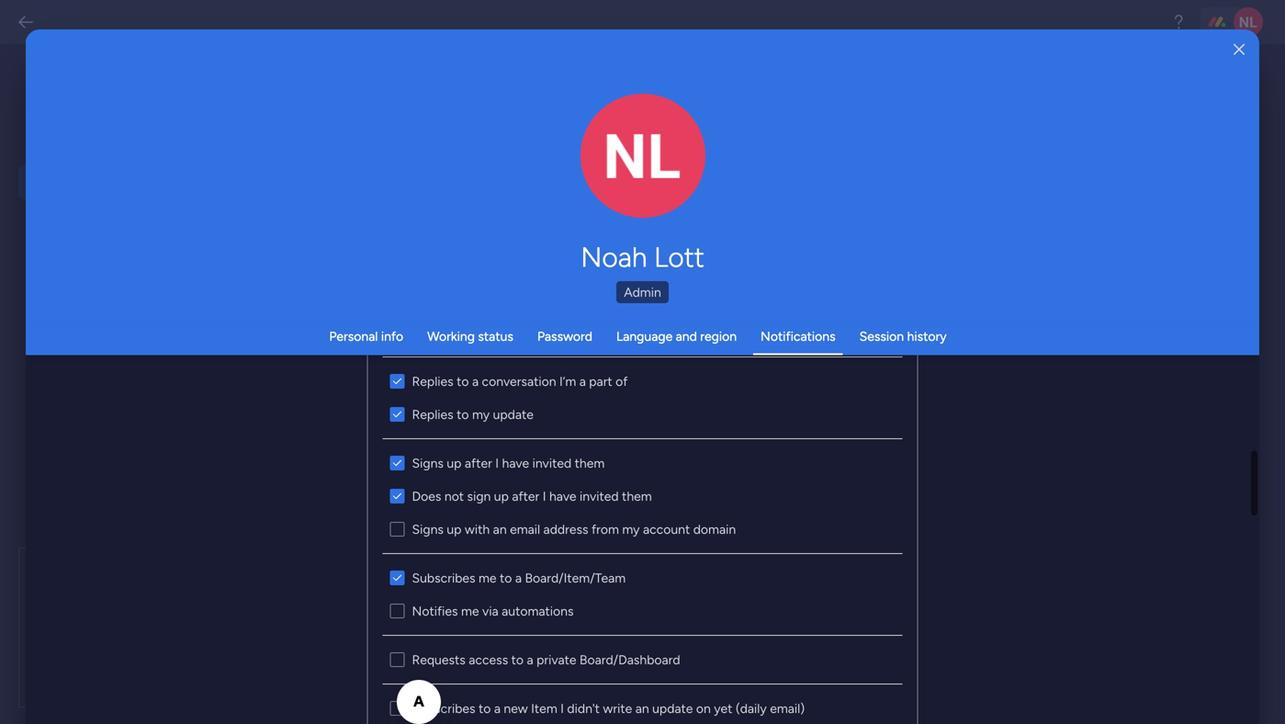 Task type: describe. For each thing, give the bounding box(es) containing it.
does
[[412, 489, 442, 504]]

data
[[463, 505, 507, 531]]

from inside the decide whether or not to present weekends on the timeline. this will set the default presentation mode, and users may change it from each timeline view or widget.
[[362, 339, 389, 354]]

change the first day of the week in the all date related places in the system (date picker, timeline, etc..)
[[305, 159, 670, 194]]

in right places
[[660, 159, 670, 175]]

noah
[[581, 241, 647, 274]]

beta
[[611, 90, 637, 106]]

have inside all of the account's boards (including shareable and private boards) will be packed into a zip file with any files you might have in those boards.
[[305, 622, 332, 637]]

view
[[472, 339, 499, 354]]

0 horizontal spatial after
[[465, 455, 492, 471]]

weekends for hide weekends
[[363, 381, 421, 396]]

export your whole account in a zip file (.zip)
[[305, 551, 627, 571]]

each
[[392, 339, 420, 354]]

packed
[[392, 602, 434, 618]]

timeline
[[423, 339, 469, 354]]

export for export account data
[[305, 505, 371, 531]]

with inside all of the account's boards (including shareable and private boards) will be packed into a zip file with any files you might have in those boards.
[[515, 602, 540, 618]]

account up (including
[[444, 551, 504, 571]]

files inside all of the account's boards (including shareable and private boards) will be packed into a zip file with any files you might have in those boards.
[[567, 602, 591, 618]]

domain
[[694, 522, 736, 537]]

mode,
[[517, 319, 553, 335]]

account left 'domain'
[[643, 522, 691, 537]]

notifications link
[[761, 329, 836, 344]]

set
[[353, 319, 371, 335]]

export for export your whole account in a zip file (.zip)
[[305, 551, 354, 571]]

picker,
[[406, 179, 444, 194]]

up for after
[[447, 455, 462, 471]]

day
[[401, 159, 422, 175]]

didn't
[[567, 701, 600, 716]]

password
[[538, 329, 593, 344]]

your
[[358, 551, 391, 571]]

2 horizontal spatial of
[[616, 374, 628, 389]]

0 vertical spatial i
[[496, 455, 499, 471]]

the left week
[[441, 159, 460, 175]]

requests
[[412, 652, 466, 668]]

replies to a conversation i'm a part of
[[412, 374, 628, 389]]

whether
[[349, 300, 396, 316]]

help image
[[1170, 13, 1188, 31]]

(including
[[461, 583, 518, 599]]

the left system
[[305, 179, 324, 194]]

timeline.
[[601, 300, 649, 316]]

presentation
[[441, 319, 514, 335]]

session
[[860, 329, 905, 344]]

1 vertical spatial up
[[494, 489, 509, 504]]

show weekends
[[333, 362, 426, 378]]

subscribes me to a board/item/team
[[412, 570, 626, 586]]

updates
[[572, 655, 619, 671]]

shareable
[[521, 583, 578, 599]]

learn
[[415, 697, 449, 713]]

subscribes to a new item i didn't write an update on yet (daily email)
[[412, 701, 805, 716]]

account down 'does'
[[377, 505, 458, 531]]

signs for signs up after i have invited them
[[412, 455, 444, 471]]

and inside all of the account's boards (including shareable and private boards) will be packed into a zip file with any files you might have in those boards.
[[581, 583, 602, 599]]

working
[[428, 329, 475, 344]]

working status
[[428, 329, 514, 344]]

change
[[305, 339, 348, 354]]

may
[[614, 319, 638, 335]]

(.zip)
[[591, 551, 627, 571]]

1 horizontal spatial not
[[445, 489, 464, 504]]

item
[[531, 701, 558, 716]]

language and region
[[617, 329, 737, 344]]

0 vertical spatial update
[[493, 407, 534, 422]]

region
[[701, 329, 737, 344]]

0 vertical spatial or
[[400, 300, 411, 316]]

notifies me via automations
[[412, 603, 574, 619]]

noah lott image
[[1234, 7, 1264, 37]]

me for subscribes
[[479, 570, 497, 586]]

places
[[620, 159, 657, 175]]

replies to my update
[[412, 407, 534, 422]]

attached
[[402, 655, 454, 671]]

signs up with an email address from my account domain
[[412, 522, 736, 537]]

2 horizontal spatial and
[[676, 329, 697, 344]]

i for up
[[543, 489, 546, 504]]

in down email
[[508, 551, 521, 571]]

conversation
[[482, 374, 557, 389]]

boards)
[[305, 602, 349, 618]]

the up system
[[353, 159, 372, 175]]

personal info link
[[329, 329, 404, 344]]

personal
[[329, 329, 378, 344]]

account's
[[360, 583, 415, 599]]

1 vertical spatial them
[[622, 489, 652, 504]]

private
[[537, 652, 577, 668]]

those
[[349, 622, 381, 637]]

zip
[[472, 602, 491, 618]]

password link
[[538, 329, 593, 344]]

hide
[[333, 381, 360, 396]]

0 horizontal spatial invited
[[533, 455, 572, 471]]

1 horizontal spatial update
[[653, 701, 693, 716]]

file inside all of the account's boards (including shareable and private boards) will be packed into a zip file with any files you might have in those boards.
[[495, 602, 512, 618]]

history
[[908, 329, 947, 344]]

board/item/team
[[525, 570, 626, 586]]

timeline,
[[447, 179, 496, 194]]

weekends inside the decide whether or not to present weekends on the timeline. this will set the default presentation mode, and users may change it from each timeline view or widget.
[[500, 300, 558, 316]]

noah lott
[[581, 241, 705, 274]]

to right the 'board'
[[512, 652, 524, 668]]

it
[[351, 339, 359, 354]]

all
[[305, 583, 320, 599]]

0 vertical spatial file
[[564, 551, 586, 571]]

email
[[510, 522, 541, 537]]

any
[[544, 602, 564, 618]]

board
[[472, 655, 506, 671]]

to inside the decide whether or not to present weekends on the timeline. this will set the default presentation mode, and users may change it from each timeline view or widget.
[[437, 300, 450, 316]]

personal info
[[329, 329, 404, 344]]

region containing replies to a conversation i'm a part of
[[368, 179, 918, 724]]

the inside all of the account's boards (including shareable and private boards) will be packed into a zip file with any files you might have in those boards.
[[338, 583, 357, 599]]

the left 'all'
[[510, 159, 529, 175]]

session history link
[[860, 329, 947, 344]]

will inside the decide whether or not to present weekends on the timeline. this will set the default presentation mode, and users may change it from each timeline view or widget.
[[332, 319, 350, 335]]

to down replies to a conversation i'm a part of
[[457, 407, 469, 422]]

schedule
[[532, 88, 595, 107]]

on inside the decide whether or not to present weekends on the timeline. this will set the default presentation mode, and users may change it from each timeline view or widget.
[[561, 300, 576, 316]]

columns
[[509, 655, 558, 671]]

all of the account's boards (including shareable and private boards) will be packed into a zip file with any files you might have in those boards.
[[305, 583, 652, 637]]

for
[[622, 655, 639, 671]]

1 vertical spatial or
[[502, 339, 514, 354]]

whole
[[395, 551, 440, 571]]

1 vertical spatial after
[[512, 489, 540, 504]]

more
[[452, 697, 484, 713]]

hide weekends
[[333, 381, 421, 396]]



Task type: locate. For each thing, give the bounding box(es) containing it.
1 vertical spatial weekends
[[368, 362, 426, 378]]

0 horizontal spatial or
[[400, 300, 411, 316]]

language
[[617, 329, 673, 344]]

them up does not sign up after i have invited them
[[575, 455, 605, 471]]

all
[[532, 159, 544, 175]]

be
[[374, 602, 389, 618]]

0 vertical spatial invited
[[533, 455, 572, 471]]

language and region link
[[617, 329, 737, 344]]

region
[[368, 179, 918, 724]]

replies down timeline
[[412, 374, 454, 389]]

1 vertical spatial on
[[697, 701, 711, 716]]

with left any
[[515, 602, 540, 618]]

0 horizontal spatial i
[[496, 455, 499, 471]]

to left new
[[479, 701, 491, 716]]

i up the 'address'
[[543, 489, 546, 504]]

weekends down show weekends
[[363, 381, 421, 396]]

faster
[[652, 655, 685, 671]]

0 horizontal spatial of
[[323, 583, 335, 599]]

admin
[[624, 284, 662, 300]]

me up zip
[[479, 570, 497, 586]]

1 vertical spatial with
[[515, 602, 540, 618]]

(daily
[[736, 701, 767, 716]]

1 horizontal spatial from
[[592, 522, 619, 537]]

update down conversation
[[493, 407, 534, 422]]

1 vertical spatial i
[[543, 489, 546, 504]]

after up email
[[512, 489, 540, 504]]

me
[[479, 570, 497, 586], [461, 603, 479, 619]]

me left via
[[461, 603, 479, 619]]

i up does not sign up after i have invited them
[[496, 455, 499, 471]]

0 vertical spatial subscribes
[[412, 570, 476, 586]]

exclude files attached to board columns & updates for a faster export
[[327, 655, 726, 671]]

0 vertical spatial weekends
[[500, 300, 558, 316]]

me for notifies
[[461, 603, 479, 619]]

0 vertical spatial on
[[561, 300, 576, 316]]

1 horizontal spatial an
[[636, 701, 649, 716]]

my up (.zip)
[[623, 522, 640, 537]]

export up all
[[305, 551, 354, 571]]

1 vertical spatial not
[[445, 489, 464, 504]]

does not sign up after i have invited them
[[412, 489, 652, 504]]

1 vertical spatial file
[[495, 602, 512, 618]]

0 horizontal spatial them
[[575, 455, 605, 471]]

from right "it"
[[362, 339, 389, 354]]

0 vertical spatial files
[[567, 602, 591, 618]]

0 vertical spatial not
[[415, 300, 434, 316]]

zip
[[538, 551, 560, 571]]

0 vertical spatial them
[[575, 455, 605, 471]]

weekends up mode,
[[500, 300, 558, 316]]

change up picture
[[604, 165, 646, 180]]

on left yet
[[697, 701, 711, 716]]

2 replies from the top
[[412, 407, 454, 422]]

up right sign
[[494, 489, 509, 504]]

status
[[478, 329, 514, 344]]

decide whether or not to present weekends on the timeline. this will set the default presentation mode, and users may change it from each timeline view or widget.
[[305, 300, 649, 354]]

0 horizontal spatial an
[[493, 522, 507, 537]]

subscribes for subscribes to a new item i didn't write an update on yet (daily email)
[[412, 701, 476, 716]]

boards
[[418, 583, 458, 599]]

in up the etc..) at the top left of page
[[496, 159, 507, 175]]

1 signs from the top
[[412, 455, 444, 471]]

2 vertical spatial weekends
[[363, 381, 421, 396]]

signs up 'does'
[[412, 455, 444, 471]]

2 horizontal spatial i
[[561, 701, 564, 716]]

or up default
[[400, 300, 411, 316]]

1 horizontal spatial and
[[581, 583, 602, 599]]

learn more
[[415, 697, 484, 713]]

on up password "link"
[[561, 300, 576, 316]]

2 horizontal spatial have
[[550, 489, 577, 504]]

api
[[69, 334, 94, 353]]

session history
[[860, 329, 947, 344]]

0 horizontal spatial files
[[376, 655, 399, 671]]

a
[[472, 374, 479, 389], [580, 374, 586, 389], [525, 551, 534, 571], [515, 570, 522, 586], [463, 602, 469, 618], [527, 652, 534, 668], [642, 655, 648, 671], [494, 701, 501, 716]]

after up sign
[[465, 455, 492, 471]]

0 vertical spatial after
[[465, 455, 492, 471]]

0 vertical spatial of
[[425, 159, 438, 175]]

to up replies to my update
[[457, 374, 469, 389]]

0 vertical spatial me
[[479, 570, 497, 586]]

1 vertical spatial invited
[[580, 489, 619, 504]]

0 horizontal spatial have
[[305, 622, 332, 637]]

profile
[[649, 165, 682, 180]]

not left sign
[[445, 489, 464, 504]]

yet
[[714, 701, 733, 716]]

not up default
[[415, 300, 434, 316]]

2 export from the top
[[305, 551, 354, 571]]

replies
[[412, 374, 454, 389], [412, 407, 454, 422]]

1 vertical spatial subscribes
[[412, 701, 476, 716]]

with
[[465, 522, 490, 537], [515, 602, 540, 618]]

up for with
[[447, 522, 462, 537]]

date
[[547, 159, 573, 175]]

1 replies from the top
[[412, 374, 454, 389]]

2 vertical spatial up
[[447, 522, 462, 537]]

replies for replies to my update
[[412, 407, 454, 422]]

private
[[605, 583, 645, 599]]

have up the 'address'
[[550, 489, 577, 504]]

change up system
[[305, 159, 350, 175]]

not inside the decide whether or not to present weekends on the timeline. this will set the default presentation mode, and users may change it from each timeline view or widget.
[[415, 300, 434, 316]]

0 vertical spatial replies
[[412, 374, 454, 389]]

i'm
[[560, 374, 576, 389]]

subscribes for subscribes me to a board/item/team
[[412, 570, 476, 586]]

1 horizontal spatial change
[[604, 165, 646, 180]]

0 horizontal spatial with
[[465, 522, 490, 537]]

0 vertical spatial export
[[305, 505, 371, 531]]

in
[[496, 159, 507, 175], [660, 159, 670, 175], [508, 551, 521, 571], [336, 622, 346, 637]]

2 vertical spatial have
[[305, 622, 332, 637]]

will up those
[[352, 602, 371, 618]]

1 horizontal spatial file
[[564, 551, 586, 571]]

subscribes down attached
[[412, 701, 476, 716]]

1 horizontal spatial invited
[[580, 489, 619, 504]]

picture
[[625, 181, 662, 196]]

have down boards)
[[305, 622, 332, 637]]

1 horizontal spatial of
[[425, 159, 438, 175]]

change inside change profile picture
[[604, 165, 646, 180]]

lott
[[654, 241, 705, 274]]

with down sign
[[465, 522, 490, 537]]

i for new
[[561, 701, 564, 716]]

my
[[472, 407, 490, 422], [623, 522, 640, 537]]

address
[[544, 522, 589, 537]]

export
[[305, 505, 371, 531], [305, 551, 354, 571]]

you
[[594, 602, 615, 618]]

to up 'working'
[[437, 300, 450, 316]]

0 vertical spatial will
[[332, 319, 350, 335]]

of right all
[[323, 583, 335, 599]]

invited up signs up with an email address from my account domain
[[580, 489, 619, 504]]

in inside all of the account's boards (including shareable and private boards) will be packed into a zip file with any files you might have in those boards.
[[336, 622, 346, 637]]

learn more link
[[415, 695, 484, 716]]

requests access to a private board/dashboard
[[412, 652, 681, 668]]

change profile picture
[[604, 165, 682, 196]]

0 horizontal spatial not
[[415, 300, 434, 316]]

change for change the first day of the week in the all date related places in the system (date picker, timeline, etc..)
[[305, 159, 350, 175]]

notifications
[[761, 329, 836, 344]]

of inside all of the account's boards (including shareable and private boards) will be packed into a zip file with any files you might have in those boards.
[[323, 583, 335, 599]]

sign
[[467, 489, 491, 504]]

weekends down each
[[368, 362, 426, 378]]

0 horizontal spatial update
[[493, 407, 534, 422]]

will left "set"
[[332, 319, 350, 335]]

the up boards)
[[338, 583, 357, 599]]

up left data
[[447, 522, 462, 537]]

1 horizontal spatial with
[[515, 602, 540, 618]]

i
[[496, 455, 499, 471], [543, 489, 546, 504], [561, 701, 564, 716]]

2 signs from the top
[[412, 522, 444, 537]]

1 vertical spatial my
[[623, 522, 640, 537]]

write
[[603, 701, 633, 716]]

0 vertical spatial my
[[472, 407, 490, 422]]

up down replies to my update
[[447, 455, 462, 471]]

might
[[618, 602, 652, 618]]

0 vertical spatial with
[[465, 522, 490, 537]]

email)
[[770, 701, 805, 716]]

will inside all of the account's boards (including shareable and private boards) will be packed into a zip file with any files you might have in those boards.
[[352, 602, 371, 618]]

default
[[397, 319, 437, 335]]

0 vertical spatial from
[[362, 339, 389, 354]]

notifies
[[412, 603, 458, 619]]

work schedule
[[492, 88, 595, 107]]

v2 export image
[[371, 698, 385, 713]]

invited up does not sign up after i have invited them
[[533, 455, 572, 471]]

an left email
[[493, 522, 507, 537]]

my down conversation
[[472, 407, 490, 422]]

1 vertical spatial me
[[461, 603, 479, 619]]

from
[[362, 339, 389, 354], [592, 522, 619, 537]]

new
[[504, 701, 528, 716]]

part
[[589, 374, 613, 389]]

1 horizontal spatial i
[[543, 489, 546, 504]]

board/dashboard
[[580, 652, 681, 668]]

1 horizontal spatial them
[[622, 489, 652, 504]]

i right the item
[[561, 701, 564, 716]]

signs for signs up with an email address from my account domain
[[412, 522, 444, 537]]

and left users
[[556, 319, 577, 335]]

1 vertical spatial of
[[616, 374, 628, 389]]

access
[[469, 652, 508, 668]]

the up users
[[579, 300, 598, 316]]

file
[[564, 551, 586, 571], [495, 602, 512, 618]]

weekends for show weekends
[[368, 362, 426, 378]]

1 horizontal spatial files
[[567, 602, 591, 618]]

noah lott button
[[390, 241, 896, 274]]

replies for replies to a conversation i'm a part of
[[412, 374, 454, 389]]

1 vertical spatial from
[[592, 522, 619, 537]]

of inside change the first day of the week in the all date related places in the system (date picker, timeline, etc..)
[[425, 159, 438, 175]]

users
[[580, 319, 611, 335]]

the right "set"
[[375, 319, 394, 335]]

them
[[575, 455, 605, 471], [622, 489, 652, 504]]

change profile picture button
[[581, 94, 706, 219]]

0 vertical spatial signs
[[412, 455, 444, 471]]

week
[[463, 159, 493, 175]]

1 horizontal spatial on
[[697, 701, 711, 716]]

in down boards)
[[336, 622, 346, 637]]

export account data
[[305, 505, 507, 531]]

1 vertical spatial update
[[653, 701, 693, 716]]

to left the 'board'
[[457, 655, 469, 671]]

or right view
[[502, 339, 514, 354]]

1 horizontal spatial my
[[623, 522, 640, 537]]

(date
[[372, 179, 403, 194]]

change for change profile picture
[[604, 165, 646, 180]]

have up does not sign up after i have invited them
[[502, 455, 530, 471]]

1 horizontal spatial or
[[502, 339, 514, 354]]

2 vertical spatial of
[[323, 583, 335, 599]]

update down faster
[[653, 701, 693, 716]]

0 horizontal spatial change
[[305, 159, 350, 175]]

files right exclude
[[376, 655, 399, 671]]

1 vertical spatial signs
[[412, 522, 444, 537]]

1 vertical spatial an
[[636, 701, 649, 716]]

export up the your
[[305, 505, 371, 531]]

and
[[556, 319, 577, 335], [676, 329, 697, 344], [581, 583, 602, 599]]

first
[[375, 159, 398, 175]]

and up you
[[581, 583, 602, 599]]

0 horizontal spatial my
[[472, 407, 490, 422]]

of right part
[[616, 374, 628, 389]]

0 vertical spatial up
[[447, 455, 462, 471]]

have
[[502, 455, 530, 471], [550, 489, 577, 504], [305, 622, 332, 637]]

0 vertical spatial have
[[502, 455, 530, 471]]

change inside change the first day of the week in the all date related places in the system (date picker, timeline, etc..)
[[305, 159, 350, 175]]

1 vertical spatial have
[[550, 489, 577, 504]]

subscribes up into
[[412, 570, 476, 586]]

an
[[493, 522, 507, 537], [636, 701, 649, 716]]

1 export from the top
[[305, 505, 371, 531]]

of right day
[[425, 159, 438, 175]]

0 horizontal spatial and
[[556, 319, 577, 335]]

replies down hide weekends
[[412, 407, 454, 422]]

1 vertical spatial replies
[[412, 407, 454, 422]]

1 horizontal spatial will
[[352, 602, 371, 618]]

to up notifies me via automations
[[500, 570, 512, 586]]

0 vertical spatial an
[[493, 522, 507, 537]]

info
[[381, 329, 404, 344]]

signs down 'does'
[[412, 522, 444, 537]]

1 subscribes from the top
[[412, 570, 476, 586]]

a inside all of the account's boards (including shareable and private boards) will be packed into a zip file with any files you might have in those boards.
[[463, 602, 469, 618]]

1 horizontal spatial after
[[512, 489, 540, 504]]

1 vertical spatial will
[[352, 602, 371, 618]]

1 horizontal spatial have
[[502, 455, 530, 471]]

back to workspace image
[[17, 13, 35, 31]]

and inside the decide whether or not to present weekends on the timeline. this will set the default presentation mode, and users may change it from each timeline view or widget.
[[556, 319, 577, 335]]

them up (.zip)
[[622, 489, 652, 504]]

decide
[[305, 300, 346, 316]]

1 vertical spatial export
[[305, 551, 354, 571]]

from up (.zip)
[[592, 522, 619, 537]]

close image
[[1234, 43, 1245, 56]]

0 horizontal spatial file
[[495, 602, 512, 618]]

0 horizontal spatial from
[[362, 339, 389, 354]]

2 vertical spatial i
[[561, 701, 564, 716]]

an right write
[[636, 701, 649, 716]]

0 horizontal spatial on
[[561, 300, 576, 316]]

account
[[377, 505, 458, 531], [643, 522, 691, 537], [444, 551, 504, 571]]

0 horizontal spatial will
[[332, 319, 350, 335]]

api button
[[18, 326, 232, 362]]

and left region
[[676, 329, 697, 344]]

2 subscribes from the top
[[412, 701, 476, 716]]

files right any
[[567, 602, 591, 618]]

on
[[561, 300, 576, 316], [697, 701, 711, 716]]

into
[[437, 602, 459, 618]]

this
[[305, 319, 328, 335]]

via
[[483, 603, 499, 619]]

exclude
[[327, 655, 372, 671]]

1 vertical spatial files
[[376, 655, 399, 671]]

&
[[561, 655, 569, 671]]



Task type: vqa. For each thing, say whether or not it's contained in the screenshot.
Monday element
no



